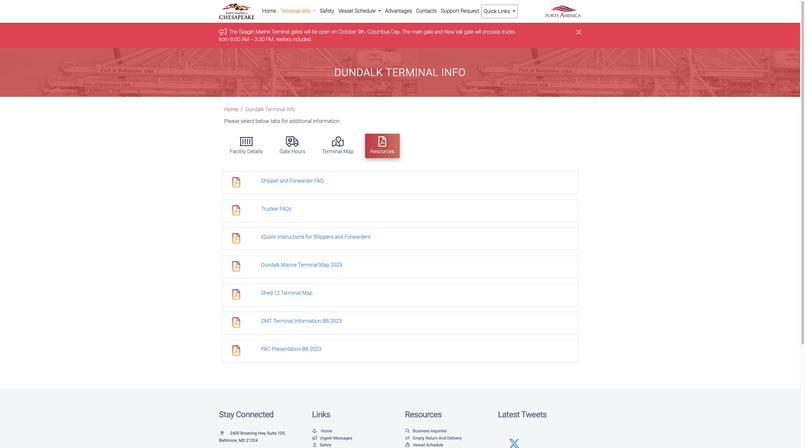 Task type: describe. For each thing, give the bounding box(es) containing it.
connected
[[236, 410, 274, 420]]

shipper and forwarder faq link
[[261, 178, 324, 184]]

0 vertical spatial dundalk
[[335, 66, 383, 79]]

advantages
[[385, 8, 412, 14]]

dundalk marine terminal map 2023 link
[[261, 262, 342, 269]]

terminal map
[[322, 149, 354, 155]]

information.
[[313, 118, 341, 124]]

1 horizontal spatial vessel schedule
[[413, 443, 444, 448]]

urgent messages link
[[312, 436, 353, 441]]

and inside the seagirt marine terminal gates will be open on october 9th, columbus day. the main gate and new vail gate will process trucks from 6:00 am – 3:30 pm, reefers included.
[[435, 29, 443, 35]]

close image
[[577, 28, 582, 36]]

contacts link
[[414, 5, 439, 18]]

facility details
[[230, 149, 263, 155]]

stay
[[219, 410, 234, 420]]

trucker faqs
[[261, 206, 292, 212]]

dmt terminal information bb 2023 link
[[261, 319, 342, 325]]

empty return and delivery
[[413, 436, 462, 441]]

support request link
[[439, 5, 482, 18]]

request
[[461, 8, 480, 14]]

quick links
[[484, 8, 512, 14]]

dundalk marine terminal map 2023
[[261, 262, 342, 269]]

included.
[[293, 36, 313, 42]]

pac presentation bb 2023
[[261, 347, 322, 353]]

be
[[312, 29, 318, 35]]

2 horizontal spatial info
[[442, 66, 466, 79]]

am
[[242, 36, 249, 42]]

on
[[332, 29, 337, 35]]

advantages link
[[383, 5, 414, 18]]

the seagirt marine terminal gates will be open on october 9th, columbus day. the main gate and new vail gate will process trucks from 6:00 am – 3:30 pm, reefers included. alert
[[0, 23, 801, 48]]

1 vertical spatial vessel
[[413, 443, 425, 448]]

safety link for terminal info 'link'
[[318, 5, 337, 18]]

1 horizontal spatial links
[[498, 8, 510, 14]]

1 vertical spatial home link
[[224, 107, 238, 113]]

dmt
[[261, 319, 272, 325]]

1 safety from the top
[[320, 8, 334, 14]]

contacts
[[417, 8, 437, 14]]

shippers
[[314, 234, 334, 240]]

1 the from the left
[[230, 29, 238, 35]]

messages
[[333, 436, 353, 441]]

instructions
[[277, 234, 305, 240]]

3:30
[[255, 36, 265, 42]]

hours
[[292, 149, 306, 155]]

the seagirt marine terminal gates will be open on october 9th, columbus day. the main gate and new vail gate will process trucks from 6:00 am – 3:30 pm, reefers included. link
[[219, 29, 515, 42]]

exchange image
[[405, 437, 411, 441]]

map for shed 12 terminal map
[[302, 290, 313, 297]]

105,
[[278, 431, 286, 436]]

latest
[[498, 410, 520, 420]]

user hard hat image
[[312, 444, 317, 448]]

return
[[426, 436, 438, 441]]

gates
[[291, 29, 303, 35]]

suite
[[267, 431, 277, 436]]

1 gate from the left
[[424, 29, 434, 35]]

seagirt
[[239, 29, 254, 35]]

–
[[251, 36, 253, 42]]

latest tweets
[[498, 410, 547, 420]]

2 gate from the left
[[465, 29, 474, 35]]

facility
[[230, 149, 246, 155]]

2400
[[230, 431, 240, 436]]

from
[[219, 36, 229, 42]]

0 horizontal spatial schedule
[[355, 8, 376, 14]]

presentation
[[272, 347, 301, 353]]

quick
[[484, 8, 497, 14]]

terminal inside the seagirt marine terminal gates will be open on october 9th, columbus day. the main gate and new vail gate will process trucks from 6:00 am – 3:30 pm, reefers included.
[[272, 29, 290, 35]]

terminal info
[[281, 8, 312, 14]]

tweets
[[522, 410, 547, 420]]

business inquiries link
[[405, 429, 447, 434]]

0 vertical spatial vessel schedule
[[339, 8, 377, 14]]

please
[[224, 118, 240, 124]]

shed 12 terminal map
[[261, 290, 313, 297]]

quick links link
[[482, 5, 518, 18]]

safety link for urgent messages link at the left bottom of the page
[[312, 443, 332, 448]]

hwy
[[258, 431, 266, 436]]

2 vertical spatial info
[[287, 107, 296, 113]]

6:00
[[230, 36, 240, 42]]

tabs
[[271, 118, 281, 124]]

inquiries
[[431, 429, 447, 434]]

shed 12 terminal map link
[[261, 290, 313, 297]]

21224
[[246, 439, 258, 443]]

urgent messages
[[320, 436, 353, 441]]

info inside 'link'
[[302, 8, 311, 14]]

map inside tab list
[[344, 149, 354, 155]]

october
[[339, 29, 357, 35]]

2023 for dmt terminal information bb 2023
[[330, 319, 342, 325]]

md
[[239, 439, 245, 443]]

empty
[[413, 436, 425, 441]]

business
[[413, 429, 430, 434]]

bullhorn image
[[219, 28, 230, 35]]

resources link
[[365, 134, 400, 158]]

anchor image
[[312, 430, 317, 434]]

trucker
[[261, 206, 279, 212]]

1 horizontal spatial bb
[[323, 319, 329, 325]]

tab panel containing shipper and forwarder faq
[[222, 172, 579, 363]]

2 vertical spatial and
[[335, 234, 344, 240]]

forwarder
[[290, 178, 313, 184]]

shipper
[[261, 178, 279, 184]]

columbus
[[368, 29, 390, 35]]

gate hours link
[[274, 134, 311, 158]]

pac presentation bb 2023 link
[[261, 347, 322, 353]]

0 horizontal spatial links
[[312, 410, 331, 420]]

baltimore,
[[219, 439, 238, 443]]

home link for urgent messages link at the left bottom of the page
[[312, 429, 332, 434]]

2400 broening hwy suite 105, baltimore, md 21224
[[219, 431, 286, 443]]



Task type: locate. For each thing, give the bounding box(es) containing it.
for left shippers
[[306, 234, 312, 240]]

0 horizontal spatial for
[[282, 118, 288, 124]]

1 horizontal spatial will
[[475, 29, 482, 35]]

0 horizontal spatial info
[[287, 107, 296, 113]]

map for dundalk marine terminal map 2023
[[319, 262, 330, 269]]

1 vertical spatial for
[[306, 234, 312, 240]]

1 vertical spatial vessel schedule
[[413, 443, 444, 448]]

links
[[498, 8, 510, 14], [312, 410, 331, 420]]

0 horizontal spatial home link
[[224, 107, 238, 113]]

0 horizontal spatial vessel
[[339, 8, 354, 14]]

delivery
[[448, 436, 462, 441]]

iquote instructions for shippers and forwarders link
[[261, 234, 371, 240]]

safety link up open
[[318, 5, 337, 18]]

tab panel
[[222, 172, 579, 363]]

vessel up october
[[339, 8, 354, 14]]

dundalk terminal info
[[335, 66, 466, 79], [246, 107, 296, 113]]

2 horizontal spatial home
[[321, 429, 332, 434]]

bb right information
[[323, 319, 329, 325]]

the up "6:00"
[[230, 29, 238, 35]]

2023 down information
[[310, 347, 322, 353]]

safety
[[320, 8, 334, 14], [320, 443, 332, 448]]

map marker alt image
[[221, 432, 229, 436]]

0 horizontal spatial bb
[[302, 347, 309, 353]]

2 vertical spatial home
[[321, 429, 332, 434]]

terminal map link
[[317, 134, 359, 158]]

process
[[483, 29, 501, 35]]

links up anchor icon
[[312, 410, 331, 420]]

for inside "tab panel"
[[306, 234, 312, 240]]

and right shipper
[[280, 178, 289, 184]]

bb right presentation
[[302, 347, 309, 353]]

0 vertical spatial 2023
[[331, 262, 342, 269]]

1 horizontal spatial schedule
[[427, 443, 444, 448]]

0 horizontal spatial gate
[[424, 29, 434, 35]]

0 horizontal spatial marine
[[256, 29, 270, 35]]

gate
[[280, 149, 290, 155]]

1 horizontal spatial the
[[403, 29, 411, 35]]

0 vertical spatial home
[[262, 8, 276, 14]]

information
[[295, 319, 321, 325]]

vessel schedule link up 9th,
[[337, 5, 383, 18]]

gate right vail
[[465, 29, 474, 35]]

0 horizontal spatial the
[[230, 29, 238, 35]]

gate hours
[[280, 149, 306, 155]]

support request
[[441, 8, 480, 14]]

1 vertical spatial info
[[442, 66, 466, 79]]

1 horizontal spatial gate
[[465, 29, 474, 35]]

0 vertical spatial safety link
[[318, 5, 337, 18]]

marine inside the seagirt marine terminal gates will be open on october 9th, columbus day. the main gate and new vail gate will process trucks from 6:00 am – 3:30 pm, reefers included.
[[256, 29, 270, 35]]

vessel schedule up 9th,
[[339, 8, 377, 14]]

0 vertical spatial marine
[[256, 29, 270, 35]]

schedule
[[355, 8, 376, 14], [427, 443, 444, 448]]

home up urgent
[[321, 429, 332, 434]]

safety link
[[318, 5, 337, 18], [312, 443, 332, 448]]

faq
[[315, 178, 324, 184]]

resources
[[371, 149, 395, 155], [405, 410, 442, 420]]

dmt terminal information bb 2023
[[261, 319, 342, 325]]

tab list containing facility details
[[222, 131, 582, 161]]

12
[[274, 290, 280, 297]]

for right tabs
[[282, 118, 288, 124]]

map
[[344, 149, 354, 155], [319, 262, 330, 269], [302, 290, 313, 297]]

0 horizontal spatial vessel schedule
[[339, 8, 377, 14]]

0 vertical spatial links
[[498, 8, 510, 14]]

marine up 3:30
[[256, 29, 270, 35]]

will left the be
[[304, 29, 311, 35]]

day.
[[392, 29, 401, 35]]

0 horizontal spatial vessel schedule link
[[337, 5, 383, 18]]

new
[[445, 29, 455, 35]]

home up please
[[224, 107, 238, 113]]

home link left terminal info at the top left of page
[[260, 5, 278, 18]]

0 vertical spatial vessel schedule link
[[337, 5, 383, 18]]

1 horizontal spatial for
[[306, 234, 312, 240]]

0 vertical spatial vessel
[[339, 8, 354, 14]]

and left new
[[435, 29, 443, 35]]

1 vertical spatial safety link
[[312, 443, 332, 448]]

empty return and delivery link
[[405, 436, 462, 441]]

1 vertical spatial resources
[[405, 410, 442, 420]]

gate
[[424, 29, 434, 35], [465, 29, 474, 35]]

0 vertical spatial resources
[[371, 149, 395, 155]]

1 vertical spatial dundalk terminal info
[[246, 107, 296, 113]]

1 horizontal spatial home link
[[260, 5, 278, 18]]

trucker faqs link
[[261, 206, 292, 212]]

0 horizontal spatial resources
[[371, 149, 395, 155]]

iquote
[[261, 234, 276, 240]]

main
[[412, 29, 423, 35]]

2 vertical spatial dundalk
[[261, 262, 280, 269]]

1 vertical spatial schedule
[[427, 443, 444, 448]]

2 safety from the top
[[320, 443, 332, 448]]

terminal
[[281, 8, 300, 14], [272, 29, 290, 35], [386, 66, 439, 79], [265, 107, 285, 113], [322, 149, 342, 155], [298, 262, 318, 269], [281, 290, 301, 297], [273, 319, 293, 325]]

broening
[[241, 431, 257, 436]]

support
[[441, 8, 460, 14]]

1 vertical spatial and
[[280, 178, 289, 184]]

facility details link
[[225, 134, 268, 158]]

schedule up 9th,
[[355, 8, 376, 14]]

0 horizontal spatial will
[[304, 29, 311, 35]]

2 horizontal spatial and
[[435, 29, 443, 35]]

0 vertical spatial schedule
[[355, 8, 376, 14]]

1 horizontal spatial resources
[[405, 410, 442, 420]]

below
[[256, 118, 269, 124]]

1 horizontal spatial dundalk terminal info
[[335, 66, 466, 79]]

shed
[[261, 290, 273, 297]]

1 vertical spatial map
[[319, 262, 330, 269]]

1 will from the left
[[304, 29, 311, 35]]

dundalk inside "tab panel"
[[261, 262, 280, 269]]

vessel schedule
[[339, 8, 377, 14], [413, 443, 444, 448]]

2 vertical spatial home link
[[312, 429, 332, 434]]

select
[[241, 118, 254, 124]]

vessel schedule link down empty
[[405, 443, 444, 448]]

forwarders
[[345, 234, 371, 240]]

1 vertical spatial marine
[[281, 262, 297, 269]]

1 horizontal spatial vessel schedule link
[[405, 443, 444, 448]]

0 vertical spatial info
[[302, 8, 311, 14]]

ship image
[[405, 444, 411, 448]]

for
[[282, 118, 288, 124], [306, 234, 312, 240]]

tab list
[[222, 131, 582, 161]]

home left terminal info at the top left of page
[[262, 8, 276, 14]]

safety down urgent
[[320, 443, 332, 448]]

0 vertical spatial bb
[[323, 319, 329, 325]]

home link up please
[[224, 107, 238, 113]]

the
[[230, 29, 238, 35], [403, 29, 411, 35]]

vessel schedule down return
[[413, 443, 444, 448]]

schedule down the empty return and delivery link
[[427, 443, 444, 448]]

search image
[[405, 430, 411, 434]]

0 vertical spatial safety
[[320, 8, 334, 14]]

home link for terminal info 'link'
[[260, 5, 278, 18]]

resources inside tab list
[[371, 149, 395, 155]]

reefers
[[277, 36, 291, 42]]

0 vertical spatial and
[[435, 29, 443, 35]]

2 horizontal spatial home link
[[312, 429, 332, 434]]

1 vertical spatial links
[[312, 410, 331, 420]]

vessel schedule link
[[337, 5, 383, 18], [405, 443, 444, 448]]

vail
[[456, 29, 463, 35]]

1 vertical spatial dundalk
[[246, 107, 264, 113]]

2400 broening hwy suite 105, baltimore, md 21224 link
[[219, 431, 286, 443]]

0 vertical spatial home link
[[260, 5, 278, 18]]

2 vertical spatial 2023
[[310, 347, 322, 353]]

0 vertical spatial for
[[282, 118, 288, 124]]

terminal inside 'link'
[[281, 8, 300, 14]]

2023 for dundalk marine terminal map 2023
[[331, 262, 342, 269]]

vessel down empty
[[413, 443, 425, 448]]

2 will from the left
[[475, 29, 482, 35]]

9th,
[[358, 29, 366, 35]]

safety up open
[[320, 8, 334, 14]]

and
[[439, 436, 447, 441]]

0 horizontal spatial dundalk terminal info
[[246, 107, 296, 113]]

the seagirt marine terminal gates will be open on october 9th, columbus day. the main gate and new vail gate will process trucks from 6:00 am – 3:30 pm, reefers included.
[[219, 29, 515, 42]]

pm,
[[266, 36, 275, 42]]

the right day.
[[403, 29, 411, 35]]

home link up urgent
[[312, 429, 332, 434]]

home
[[262, 8, 276, 14], [224, 107, 238, 113], [321, 429, 332, 434]]

dundalk
[[335, 66, 383, 79], [246, 107, 264, 113], [261, 262, 280, 269]]

will left process on the right top of the page
[[475, 29, 482, 35]]

1 vertical spatial 2023
[[330, 319, 342, 325]]

links right quick
[[498, 8, 510, 14]]

iquote instructions for shippers and forwarders
[[261, 234, 371, 240]]

vessel
[[339, 8, 354, 14], [413, 443, 425, 448]]

terminal info link
[[278, 5, 318, 18]]

home for home link to the middle
[[224, 107, 238, 113]]

1 vertical spatial vessel schedule link
[[405, 443, 444, 448]]

home for home link for terminal info 'link'
[[262, 8, 276, 14]]

faqs
[[280, 206, 292, 212]]

2023 right information
[[330, 319, 342, 325]]

bullhorn image
[[312, 437, 317, 441]]

details
[[247, 149, 263, 155]]

1 vertical spatial safety
[[320, 443, 332, 448]]

2 horizontal spatial map
[[344, 149, 354, 155]]

0 horizontal spatial home
[[224, 107, 238, 113]]

2023 down shippers
[[331, 262, 342, 269]]

marine down instructions
[[281, 262, 297, 269]]

urgent
[[320, 436, 332, 441]]

and right shippers
[[335, 234, 344, 240]]

pac
[[261, 347, 271, 353]]

please select below tabs for additional information.
[[224, 118, 341, 124]]

2023
[[331, 262, 342, 269], [330, 319, 342, 325], [310, 347, 322, 353]]

1 horizontal spatial map
[[319, 262, 330, 269]]

0 horizontal spatial and
[[280, 178, 289, 184]]

0 vertical spatial map
[[344, 149, 354, 155]]

1 vertical spatial bb
[[302, 347, 309, 353]]

1 horizontal spatial marine
[[281, 262, 297, 269]]

1 horizontal spatial vessel
[[413, 443, 425, 448]]

2 vertical spatial map
[[302, 290, 313, 297]]

0 horizontal spatial map
[[302, 290, 313, 297]]

2 the from the left
[[403, 29, 411, 35]]

business inquiries
[[413, 429, 447, 434]]

safety link down urgent
[[312, 443, 332, 448]]

0 vertical spatial dundalk terminal info
[[335, 66, 466, 79]]

1 horizontal spatial home
[[262, 8, 276, 14]]

1 vertical spatial home
[[224, 107, 238, 113]]

additional
[[290, 118, 312, 124]]

bb
[[323, 319, 329, 325], [302, 347, 309, 353]]

marine inside "tab panel"
[[281, 262, 297, 269]]

1 horizontal spatial and
[[335, 234, 344, 240]]

will
[[304, 29, 311, 35], [475, 29, 482, 35]]

home link
[[260, 5, 278, 18], [224, 107, 238, 113], [312, 429, 332, 434]]

1 horizontal spatial info
[[302, 8, 311, 14]]

stay connected
[[219, 410, 274, 420]]

gate right "main"
[[424, 29, 434, 35]]



Task type: vqa. For each thing, say whether or not it's contained in the screenshot.
(truckers on the left of the page
no



